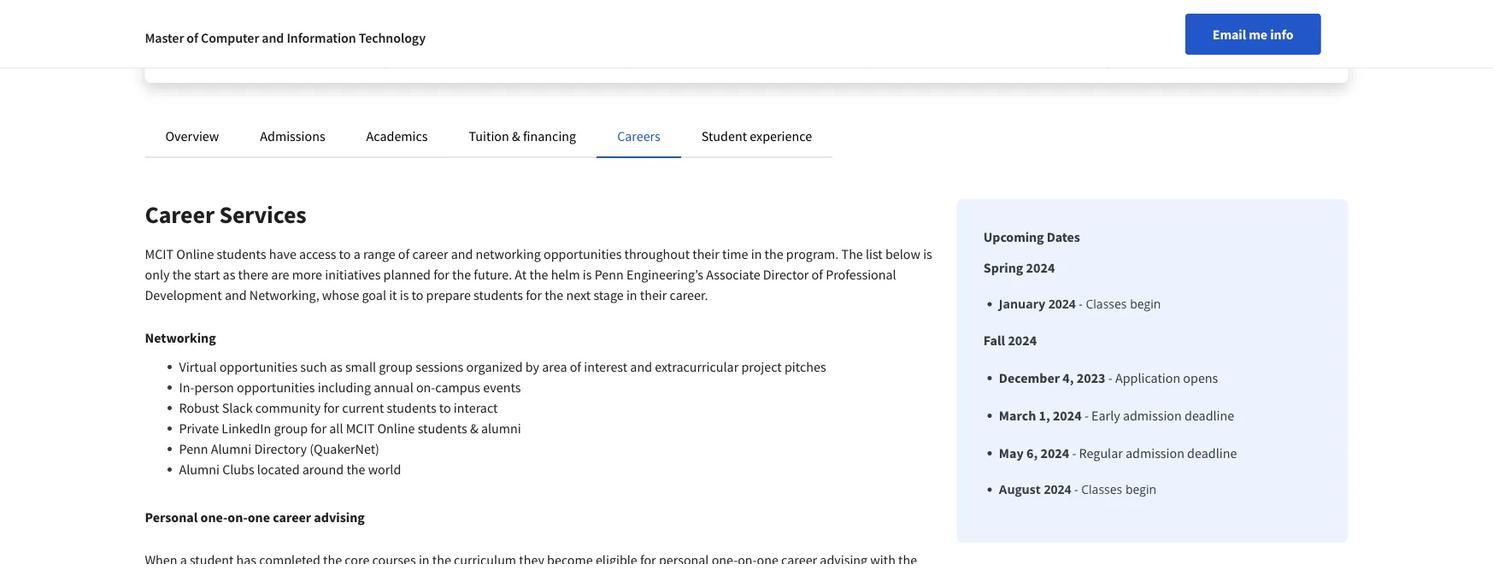 Task type: locate. For each thing, give the bounding box(es) containing it.
penn inside mcit online students have access to a range of career and networking opportunities throughout their time in the program. the list below is only the start as there are more initiatives planned for the future. at the helm is penn engineering's associate director of professional development and networking, whose goal it is to prepare students for the next stage in their career.
[[595, 266, 624, 283]]

tuition up the guide
[[1137, 29, 1172, 44]]

classes
[[1086, 296, 1127, 312], [1082, 481, 1123, 498]]

engineering's
[[627, 266, 704, 283]]

2 vertical spatial opportunities
[[237, 379, 315, 396]]

admission for regular
[[1126, 445, 1185, 462]]

of down "offered"
[[187, 29, 198, 46]]

+
[[1275, 0, 1284, 3]]

may 6, 2024 - regular admission deadline
[[999, 445, 1237, 462]]

1 horizontal spatial &
[[512, 127, 520, 144]]

0 horizontal spatial are
[[271, 266, 289, 283]]

guide
[[1137, 46, 1165, 62]]

1 horizontal spatial by
[[526, 358, 540, 375]]

0 horizontal spatial a
[[354, 245, 361, 262]]

start
[[194, 266, 220, 283]]

info
[[1271, 26, 1294, 43]]

0 vertical spatial list item
[[999, 295, 1237, 313]]

2024 right august
[[1044, 481, 1072, 498]]

as inside mcit online students have access to a range of career and networking opportunities throughout their time in the program. the list below is only the start as there are more initiatives planned for the future. at the helm is penn engineering's associate director of professional development and networking, whose goal it is to prepare students for the next stage in their career.
[[223, 266, 235, 283]]

for left 'all'
[[311, 420, 327, 437]]

group down community
[[274, 420, 308, 437]]

alumni
[[481, 420, 521, 437]]

-
[[1079, 296, 1083, 312], [1109, 369, 1113, 386], [1085, 407, 1089, 424], [1072, 445, 1077, 462], [1075, 481, 1079, 498]]

2024 right "fall"
[[1008, 332, 1037, 349]]

0 vertical spatial as
[[1274, 29, 1285, 44]]

list item containing january 2024
[[999, 295, 1237, 313]]

as right start
[[223, 266, 235, 283]]

2 vertical spatial as
[[330, 358, 343, 375]]

virtual
[[179, 358, 217, 375]]

and down there
[[225, 286, 247, 304]]

1 vertical spatial as
[[223, 266, 235, 283]]

usd/course
[[1188, 0, 1272, 3]]

1 vertical spatial are
[[271, 266, 289, 283]]

of up the master of computer and information technology
[[279, 5, 289, 21]]

for up 'all'
[[324, 399, 340, 416]]

- left early
[[1085, 407, 1089, 424]]

1 vertical spatial career
[[273, 509, 311, 526]]

1 vertical spatial admission
[[1126, 445, 1185, 462]]

mcit down current
[[346, 420, 375, 437]]

classes up december 4, 2023 - application opens
[[1086, 296, 1127, 312]]

a up change
[[1287, 29, 1293, 44]]

opportunities up helm
[[544, 245, 622, 262]]

by up pennsylvania
[[212, 5, 224, 21]]

is right helm
[[583, 266, 592, 283]]

for
[[434, 266, 450, 283], [526, 286, 542, 304], [324, 399, 340, 416], [311, 420, 327, 437]]

0 horizontal spatial their
[[640, 286, 667, 304]]

usd
[[1175, 6, 1206, 27]]

1 horizontal spatial online
[[377, 420, 415, 437]]

admission
[[1123, 407, 1182, 424], [1126, 445, 1185, 462]]

located
[[257, 461, 300, 478]]

spring 2024
[[984, 259, 1055, 276]]

mcit up only
[[145, 245, 174, 262]]

as
[[1274, 29, 1285, 44], [223, 266, 235, 283], [330, 358, 343, 375]]

0 vertical spatial admission
[[1123, 407, 1182, 424]]

the up development
[[172, 266, 191, 283]]

online down current
[[377, 420, 415, 437]]

are inside $3,330 usd/course + $150 usd fee tuition and fees are posted as a guide and may be subject to change
[[1219, 29, 1235, 44]]

- left regular at the right of page
[[1072, 445, 1077, 462]]

and
[[468, 22, 487, 38], [262, 29, 284, 46], [1174, 29, 1194, 44], [1167, 46, 1186, 62], [451, 245, 473, 262], [225, 286, 247, 304], [630, 358, 652, 375]]

0 vertical spatial deadline
[[1185, 407, 1235, 424]]

begin for january 2024 - classes begin
[[1130, 296, 1161, 312]]

0 horizontal spatial online
[[176, 245, 214, 262]]

career inside mcit online students have access to a range of career and networking opportunities throughout their time in the program. the list below is only the start as there are more initiatives planned for the future. at the helm is penn engineering's associate director of professional development and networking, whose goal it is to prepare students for the next stage in their career.
[[412, 245, 448, 262]]

is
[[923, 245, 933, 262], [583, 266, 592, 283], [400, 286, 409, 304]]

more
[[292, 266, 322, 283]]

student experience link
[[702, 127, 812, 144]]

the down the (quakernet)
[[347, 461, 365, 478]]

are down have
[[271, 266, 289, 283]]

in right stage
[[627, 286, 637, 304]]

group up peers on the top
[[464, 5, 494, 21]]

alumni left the clubs
[[179, 461, 220, 478]]

1 list item from the top
[[999, 295, 1237, 313]]

0 vertical spatial group
[[464, 5, 494, 21]]

career
[[145, 200, 215, 230]]

0 horizontal spatial on-
[[228, 509, 248, 526]]

a
[[1287, 29, 1293, 44], [354, 245, 361, 262]]

0 vertical spatial a
[[1287, 29, 1293, 44]]

1 vertical spatial a
[[354, 245, 361, 262]]

tuition & financing link
[[469, 127, 576, 144]]

2 horizontal spatial in
[[751, 245, 762, 262]]

professors
[[413, 22, 465, 38]]

begin down may 6, 2024 - regular admission deadline
[[1126, 481, 1157, 498]]

0 horizontal spatial mcit
[[145, 245, 174, 262]]

future.
[[474, 266, 512, 283]]

their left time
[[693, 245, 720, 262]]

planned
[[384, 266, 431, 283]]

as right me
[[1274, 29, 1285, 44]]

opportunities up community
[[237, 379, 315, 396]]

- for application
[[1109, 369, 1113, 386]]

list item containing august 2024
[[999, 480, 1237, 498]]

of down program.
[[812, 266, 823, 283]]

overview
[[165, 127, 219, 144]]

on- down the sessions
[[416, 379, 435, 396]]

1 vertical spatial &
[[470, 420, 479, 437]]

2024 right january
[[1049, 296, 1076, 312]]

2 horizontal spatial as
[[1274, 29, 1285, 44]]

around
[[302, 461, 344, 478]]

to inside virtual opportunities such as small group sessions organized by area of interest and extracurricular project pitches in-person opportunities including annual on-campus events robust slack community for current students to interact private linkedin group for all mcit online students & alumni penn alumni directory (quakernet) alumni clubs located around the world
[[439, 399, 451, 416]]

deadline
[[1185, 407, 1235, 424], [1188, 445, 1237, 462]]

offered by university of pennsylvania
[[172, 5, 289, 38]]

group inside engage in group discussions with professors and peers
[[464, 5, 494, 21]]

pennsylvania
[[172, 22, 238, 38]]

and inside virtual opportunities such as small group sessions organized by area of interest and extracurricular project pitches in-person opportunities including annual on-campus events robust slack community for current students to interact private linkedin group for all mcit online students & alumni penn alumni directory (quakernet) alumni clubs located around the world
[[630, 358, 652, 375]]

1 vertical spatial in
[[751, 245, 762, 262]]

the
[[765, 245, 784, 262], [172, 266, 191, 283], [452, 266, 471, 283], [530, 266, 548, 283], [545, 286, 564, 304], [347, 461, 365, 478]]

their down engineering's
[[640, 286, 667, 304]]

group
[[464, 5, 494, 21], [379, 358, 413, 375], [274, 420, 308, 437]]

of right area at the bottom left of the page
[[570, 358, 581, 375]]

services
[[219, 200, 307, 230]]

time
[[722, 245, 749, 262]]

& inside virtual opportunities such as small group sessions organized by area of interest and extracurricular project pitches in-person opportunities including annual on-campus events robust slack community for current students to interact private linkedin group for all mcit online students & alumni penn alumni directory (quakernet) alumni clubs located around the world
[[470, 420, 479, 437]]

master of computer and information technology
[[145, 29, 426, 46]]

a inside $3,330 usd/course + $150 usd fee tuition and fees are posted as a guide and may be subject to change
[[1287, 29, 1293, 44]]

&
[[512, 127, 520, 144], [470, 420, 479, 437]]

career
[[412, 245, 448, 262], [273, 509, 311, 526]]

1,
[[1039, 407, 1051, 424]]

director
[[763, 266, 809, 283]]

1 horizontal spatial on-
[[416, 379, 435, 396]]

0 vertical spatial online
[[176, 245, 214, 262]]

deadline for - early admission deadline
[[1185, 407, 1235, 424]]

august 2024 - classes begin
[[999, 481, 1157, 498]]

2 horizontal spatial group
[[464, 5, 494, 21]]

2 horizontal spatial is
[[923, 245, 933, 262]]

on- down the clubs
[[228, 509, 248, 526]]

1 horizontal spatial career
[[412, 245, 448, 262]]

2024 right 6, on the right of the page
[[1041, 445, 1070, 462]]

0 horizontal spatial in
[[452, 5, 462, 21]]

interact
[[454, 399, 498, 416]]

the right at
[[530, 266, 548, 283]]

admission down march 1, 2024 - early admission deadline
[[1126, 445, 1185, 462]]

networking,
[[249, 286, 319, 304]]

- right 2023
[[1109, 369, 1113, 386]]

regular
[[1079, 445, 1123, 462]]

is right below
[[923, 245, 933, 262]]

0 vertical spatial classes
[[1086, 296, 1127, 312]]

2 vertical spatial group
[[274, 420, 308, 437]]

& left financing
[[512, 127, 520, 144]]

2024 for august
[[1044, 481, 1072, 498]]

penn down private
[[179, 440, 208, 457]]

clubs
[[222, 461, 254, 478]]

december
[[999, 369, 1060, 386]]

0 vertical spatial penn
[[595, 266, 624, 283]]

0 horizontal spatial career
[[273, 509, 311, 526]]

1 vertical spatial mcit
[[346, 420, 375, 437]]

0 horizontal spatial tuition
[[469, 127, 509, 144]]

penn up stage
[[595, 266, 624, 283]]

by left area at the bottom left of the page
[[526, 358, 540, 375]]

0 vertical spatial opportunities
[[544, 245, 622, 262]]

master
[[145, 29, 184, 46]]

0 horizontal spatial as
[[223, 266, 235, 283]]

and left peers on the top
[[468, 22, 487, 38]]

2 vertical spatial is
[[400, 286, 409, 304]]

0 vertical spatial begin
[[1130, 296, 1161, 312]]

in right time
[[751, 245, 762, 262]]

1 horizontal spatial tuition
[[1137, 29, 1172, 44]]

are
[[1219, 29, 1235, 44], [271, 266, 289, 283]]

classes inside list
[[1082, 481, 1123, 498]]

students down interact
[[418, 420, 467, 437]]

admissions link
[[260, 127, 325, 144]]

and right interest
[[630, 358, 652, 375]]

financing
[[523, 127, 576, 144]]

opportunities up the slack
[[219, 358, 298, 375]]

in inside engage in group discussions with professors and peers
[[452, 5, 462, 21]]

deadline for - regular admission deadline
[[1188, 445, 1237, 462]]

1 vertical spatial by
[[526, 358, 540, 375]]

below
[[886, 245, 921, 262]]

on- inside virtual opportunities such as small group sessions organized by area of interest and extracurricular project pitches in-person opportunities including annual on-campus events robust slack community for current students to interact private linkedin group for all mcit online students & alumni penn alumni directory (quakernet) alumni clubs located around the world
[[416, 379, 435, 396]]

a inside mcit online students have access to a range of career and networking opportunities throughout their time in the program. the list below is only the start as there are more initiatives planned for the future. at the helm is penn engineering's associate director of professional development and networking, whose goal it is to prepare students for the next stage in their career.
[[354, 245, 361, 262]]

penn inside virtual opportunities such as small group sessions organized by area of interest and extracurricular project pitches in-person opportunities including annual on-campus events robust slack community for current students to interact private linkedin group for all mcit online students & alumni penn alumni directory (quakernet) alumni clubs located around the world
[[179, 440, 208, 457]]

are inside mcit online students have access to a range of career and networking opportunities throughout their time in the program. the list below is only the start as there are more initiatives planned for the future. at the helm is penn engineering's associate director of professional development and networking, whose goal it is to prepare students for the next stage in their career.
[[271, 266, 289, 283]]

as up including
[[330, 358, 343, 375]]

1 vertical spatial classes
[[1082, 481, 1123, 498]]

list item up december 4, 2023 - application opens
[[999, 295, 1237, 313]]

1 vertical spatial penn
[[179, 440, 208, 457]]

online inside mcit online students have access to a range of career and networking opportunities throughout their time in the program. the list below is only the start as there are more initiatives planned for the future. at the helm is penn engineering's associate director of professional development and networking, whose goal it is to prepare students for the next stage in their career.
[[176, 245, 214, 262]]

begin up application
[[1130, 296, 1161, 312]]

0 horizontal spatial by
[[212, 5, 224, 21]]

& down interact
[[470, 420, 479, 437]]

- right january
[[1079, 296, 1083, 312]]

2024 for spring
[[1026, 259, 1055, 276]]

1 vertical spatial list item
[[999, 480, 1237, 498]]

0 horizontal spatial is
[[400, 286, 409, 304]]

group up the annual
[[379, 358, 413, 375]]

0 vertical spatial by
[[212, 5, 224, 21]]

1 vertical spatial deadline
[[1188, 445, 1237, 462]]

0 horizontal spatial &
[[470, 420, 479, 437]]

january 2024 - classes begin
[[999, 296, 1161, 312]]

0 vertical spatial &
[[512, 127, 520, 144]]

for up prepare
[[434, 266, 450, 283]]

dates
[[1047, 228, 1080, 245]]

1 horizontal spatial is
[[583, 266, 592, 283]]

0 vertical spatial in
[[452, 5, 462, 21]]

spring
[[984, 259, 1024, 276]]

world
[[368, 461, 401, 478]]

1 vertical spatial group
[[379, 358, 413, 375]]

alumni up the clubs
[[211, 440, 252, 457]]

is right it
[[400, 286, 409, 304]]

to down info
[[1266, 46, 1277, 62]]

as inside $3,330 usd/course + $150 usd fee tuition and fees are posted as a guide and may be subject to change
[[1274, 29, 1285, 44]]

2 vertical spatial in
[[627, 286, 637, 304]]

careers
[[617, 127, 661, 144]]

0 vertical spatial their
[[693, 245, 720, 262]]

to
[[1266, 46, 1277, 62], [339, 245, 351, 262], [412, 286, 424, 304], [439, 399, 451, 416]]

student experience
[[702, 127, 812, 144]]

2 list item from the top
[[999, 480, 1237, 498]]

0 vertical spatial tuition
[[1137, 29, 1172, 44]]

the up prepare
[[452, 266, 471, 283]]

fall
[[984, 332, 1006, 349]]

1 horizontal spatial group
[[379, 358, 413, 375]]

0 vertical spatial career
[[412, 245, 448, 262]]

opportunities
[[544, 245, 622, 262], [219, 358, 298, 375], [237, 379, 315, 396]]

0 vertical spatial mcit
[[145, 245, 174, 262]]

0 vertical spatial are
[[1219, 29, 1235, 44]]

career up 'planned'
[[412, 245, 448, 262]]

career.
[[670, 286, 708, 304]]

1 horizontal spatial are
[[1219, 29, 1235, 44]]

career right one
[[273, 509, 311, 526]]

in-
[[179, 379, 194, 396]]

2024 down upcoming dates
[[1026, 259, 1055, 276]]

to down campus
[[439, 399, 451, 416]]

networking
[[145, 329, 216, 346]]

tuition left financing
[[469, 127, 509, 144]]

1 horizontal spatial a
[[1287, 29, 1293, 44]]

4,
[[1063, 369, 1074, 386]]

it
[[389, 286, 397, 304]]

current
[[342, 399, 384, 416]]

1 horizontal spatial penn
[[595, 266, 624, 283]]

online up start
[[176, 245, 214, 262]]

0 horizontal spatial penn
[[179, 440, 208, 457]]

are up be
[[1219, 29, 1235, 44]]

by inside offered by university of pennsylvania
[[212, 5, 224, 21]]

1 vertical spatial begin
[[1126, 481, 1157, 498]]

of
[[279, 5, 289, 21], [187, 29, 198, 46], [398, 245, 410, 262], [812, 266, 823, 283], [570, 358, 581, 375]]

in up professors
[[452, 5, 462, 21]]

1 horizontal spatial as
[[330, 358, 343, 375]]

list item down may 6, 2024 - regular admission deadline
[[999, 480, 1237, 498]]

0 vertical spatial on-
[[416, 379, 435, 396]]

list
[[991, 368, 1237, 498]]

by
[[212, 5, 224, 21], [526, 358, 540, 375]]

- down may 6, 2024 - regular admission deadline
[[1075, 481, 1079, 498]]

of up 'planned'
[[398, 245, 410, 262]]

admission down application
[[1123, 407, 1182, 424]]

1 vertical spatial online
[[377, 420, 415, 437]]

1 horizontal spatial mcit
[[346, 420, 375, 437]]

a up initiatives
[[354, 245, 361, 262]]

tuition
[[1137, 29, 1172, 44], [469, 127, 509, 144]]

community
[[255, 399, 321, 416]]

list item
[[999, 295, 1237, 313], [999, 480, 1237, 498]]

1 horizontal spatial in
[[627, 286, 637, 304]]

classes down regular at the right of page
[[1082, 481, 1123, 498]]



Task type: describe. For each thing, give the bounding box(es) containing it.
- for early
[[1085, 407, 1089, 424]]

$150
[[1137, 6, 1171, 27]]

december 4, 2023 - application opens
[[999, 369, 1219, 386]]

annual
[[374, 379, 414, 396]]

student
[[702, 127, 747, 144]]

career services
[[145, 200, 307, 230]]

person
[[194, 379, 234, 396]]

one
[[248, 509, 270, 526]]

and left may at top
[[1167, 46, 1186, 62]]

list
[[866, 245, 883, 262]]

0 horizontal spatial group
[[274, 420, 308, 437]]

there
[[238, 266, 268, 283]]

opportunities inside mcit online students have access to a range of career and networking opportunities throughout their time in the program. the list below is only the start as there are more initiatives planned for the future. at the helm is penn engineering's associate director of professional development and networking, whose goal it is to prepare students for the next stage in their career.
[[544, 245, 622, 262]]

august
[[999, 481, 1041, 498]]

fees
[[1196, 29, 1216, 44]]

application
[[1116, 369, 1181, 386]]

2024 for fall
[[1008, 332, 1037, 349]]

1 vertical spatial is
[[583, 266, 592, 283]]

all
[[329, 420, 343, 437]]

6,
[[1027, 445, 1038, 462]]

0 vertical spatial is
[[923, 245, 933, 262]]

list containing december 4, 2023
[[991, 368, 1237, 498]]

robust
[[179, 399, 219, 416]]

subject
[[1228, 46, 1264, 62]]

of inside offered by university of pennsylvania
[[279, 5, 289, 21]]

students down future.
[[474, 286, 523, 304]]

to inside $3,330 usd/course + $150 usd fee tuition and fees are posted as a guide and may be subject to change
[[1266, 46, 1277, 62]]

the inside virtual opportunities such as small group sessions organized by area of interest and extracurricular project pitches in-person opportunities including annual on-campus events robust slack community for current students to interact private linkedin group for all mcit online students & alumni penn alumni directory (quakernet) alumni clubs located around the world
[[347, 461, 365, 478]]

project
[[742, 358, 782, 375]]

sessions
[[416, 358, 464, 375]]

access
[[299, 245, 336, 262]]

of inside virtual opportunities such as small group sessions organized by area of interest and extracurricular project pitches in-person opportunities including annual on-campus events robust slack community for current students to interact private linkedin group for all mcit online students & alumni penn alumni directory (quakernet) alumni clubs located around the world
[[570, 358, 581, 375]]

fall 2024
[[984, 332, 1037, 349]]

to down 'planned'
[[412, 286, 424, 304]]

engage
[[413, 5, 450, 21]]

including
[[318, 379, 371, 396]]

and down university
[[262, 29, 284, 46]]

1 vertical spatial their
[[640, 286, 667, 304]]

for down at
[[526, 286, 542, 304]]

change
[[1279, 46, 1316, 62]]

helm
[[551, 266, 580, 283]]

the
[[842, 245, 863, 262]]

one-
[[201, 509, 228, 526]]

2024 for january
[[1049, 296, 1076, 312]]

$3,330 usd/course + $150 usd fee tuition and fees are posted as a guide and may be subject to change
[[1137, 0, 1316, 62]]

tuition inside $3,330 usd/course + $150 usd fee tuition and fees are posted as a guide and may be subject to change
[[1137, 29, 1172, 44]]

(quakernet)
[[310, 440, 380, 457]]

be
[[1213, 46, 1225, 62]]

careers link
[[617, 127, 661, 144]]

1 vertical spatial alumni
[[179, 461, 220, 478]]

online inside virtual opportunities such as small group sessions organized by area of interest and extracurricular project pitches in-person opportunities including annual on-campus events robust slack community for current students to interact private linkedin group for all mcit online students & alumni penn alumni directory (quakernet) alumni clubs located around the world
[[377, 420, 415, 437]]

to up initiatives
[[339, 245, 351, 262]]

interest
[[584, 358, 628, 375]]

mcit online students have access to a range of career and networking opportunities throughout their time in the program. the list below is only the start as there are more initiatives planned for the future. at the helm is penn engineering's associate director of professional development and networking, whose goal it is to prepare students for the next stage in their career.
[[145, 245, 933, 304]]

may
[[1189, 46, 1210, 62]]

1 horizontal spatial their
[[693, 245, 720, 262]]

development
[[145, 286, 222, 304]]

admissions
[[260, 127, 325, 144]]

posted
[[1237, 29, 1271, 44]]

email me info button
[[1186, 14, 1321, 55]]

such
[[300, 358, 327, 375]]

stage
[[594, 286, 624, 304]]

upcoming
[[984, 228, 1044, 245]]

march
[[999, 407, 1036, 424]]

upcoming dates
[[984, 228, 1080, 245]]

may
[[999, 445, 1024, 462]]

only
[[145, 266, 170, 283]]

goal
[[362, 286, 386, 304]]

personal
[[145, 509, 198, 526]]

linkedin
[[222, 420, 271, 437]]

program.
[[786, 245, 839, 262]]

1 vertical spatial tuition
[[469, 127, 509, 144]]

with
[[556, 5, 578, 21]]

slack
[[222, 399, 253, 416]]

organized
[[466, 358, 523, 375]]

virtual opportunities such as small group sessions organized by area of interest and extracurricular project pitches in-person opportunities including annual on-campus events robust slack community for current students to interact private linkedin group for all mcit online students & alumni penn alumni directory (quakernet) alumni clubs located around the world
[[179, 358, 826, 478]]

offered
[[172, 5, 210, 21]]

by inside virtual opportunities such as small group sessions organized by area of interest and extracurricular project pitches in-person opportunities including annual on-campus events robust slack community for current students to interact private linkedin group for all mcit online students & alumni penn alumni directory (quakernet) alumni clubs located around the world
[[526, 358, 540, 375]]

mcit inside virtual opportunities such as small group sessions organized by area of interest and extracurricular project pitches in-person opportunities including annual on-campus events robust slack community for current students to interact private linkedin group for all mcit online students & alumni penn alumni directory (quakernet) alumni clubs located around the world
[[346, 420, 375, 437]]

tuition & financing
[[469, 127, 576, 144]]

directory
[[254, 440, 307, 457]]

and down usd
[[1174, 29, 1194, 44]]

information
[[287, 29, 356, 46]]

- for regular
[[1072, 445, 1077, 462]]

peers
[[490, 22, 517, 38]]

prepare
[[426, 286, 471, 304]]

experience
[[750, 127, 812, 144]]

discussions
[[496, 5, 554, 21]]

classes for august 2024
[[1082, 481, 1123, 498]]

students up there
[[217, 245, 266, 262]]

university
[[227, 5, 277, 21]]

mcit inside mcit online students have access to a range of career and networking opportunities throughout their time in the program. the list below is only the start as there are more initiatives planned for the future. at the helm is penn engineering's associate director of professional development and networking, whose goal it is to prepare students for the next stage in their career.
[[145, 245, 174, 262]]

overview link
[[165, 127, 219, 144]]

engage in group discussions with professors and peers
[[413, 5, 578, 38]]

march 1, 2024 - early admission deadline
[[999, 407, 1235, 424]]

pitches
[[785, 358, 826, 375]]

email
[[1213, 26, 1247, 43]]

and inside engage in group discussions with professors and peers
[[468, 22, 487, 38]]

0 vertical spatial alumni
[[211, 440, 252, 457]]

2024 right 1, in the bottom right of the page
[[1053, 407, 1082, 424]]

have
[[269, 245, 297, 262]]

admission for early
[[1123, 407, 1182, 424]]

and up prepare
[[451, 245, 473, 262]]

academics
[[366, 127, 428, 144]]

fee
[[1209, 6, 1231, 27]]

1 vertical spatial opportunities
[[219, 358, 298, 375]]

events
[[483, 379, 521, 396]]

the up director
[[765, 245, 784, 262]]

as inside virtual opportunities such as small group sessions organized by area of interest and extracurricular project pitches in-person opportunities including annual on-campus events robust slack community for current students to interact private linkedin group for all mcit online students & alumni penn alumni directory (quakernet) alumni clubs located around the world
[[330, 358, 343, 375]]

range
[[363, 245, 396, 262]]

the down helm
[[545, 286, 564, 304]]

initiatives
[[325, 266, 381, 283]]

1 vertical spatial on-
[[228, 509, 248, 526]]

students down the annual
[[387, 399, 437, 416]]

classes for january 2024
[[1086, 296, 1127, 312]]

early
[[1092, 407, 1121, 424]]

extracurricular
[[655, 358, 739, 375]]

throughout
[[625, 245, 690, 262]]

technology
[[359, 29, 426, 46]]

list item inside list
[[999, 480, 1237, 498]]

begin for august 2024 - classes begin
[[1126, 481, 1157, 498]]



Task type: vqa. For each thing, say whether or not it's contained in the screenshot.
usd
yes



